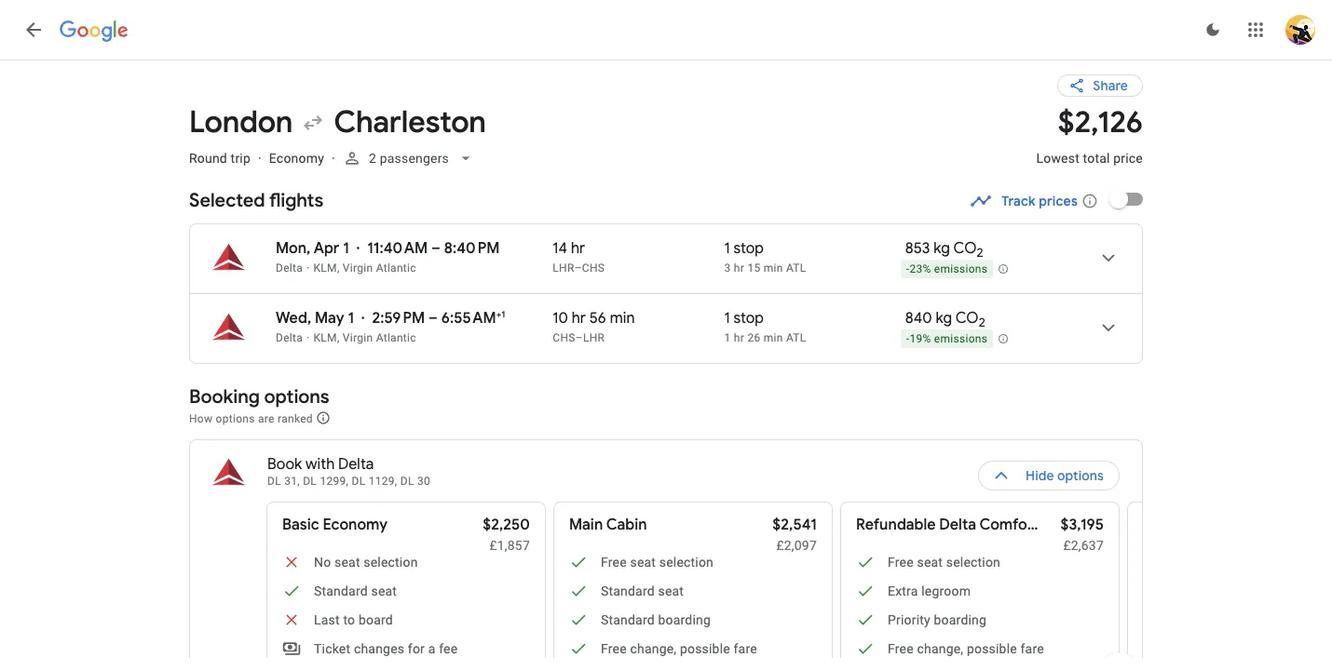 Task type: locate. For each thing, give the bounding box(es) containing it.
1 right may at the left top
[[348, 309, 354, 328]]

chs
[[582, 262, 605, 275], [553, 332, 575, 345]]

2 possible from the left
[[967, 642, 1017, 657]]

2 left passengers
[[369, 151, 376, 166]]

1 horizontal spatial free seat selection
[[888, 555, 1001, 570]]

2 emissions from the top
[[934, 333, 988, 346]]

2 inside 853 kg co 2
[[977, 245, 983, 261]]

virgin for mon, apr 1
[[343, 262, 373, 275]]

min inside 1 stop 1 hr 26 min atl
[[764, 332, 783, 345]]

round
[[189, 151, 227, 166]]

kg inside 853 kg co 2
[[934, 239, 950, 258]]

changes
[[354, 642, 404, 657]]

2 1 stop flight. element from the top
[[724, 309, 764, 331]]

None text field
[[1036, 103, 1143, 183]]

atlantic down departure time: 11:40 am. text field
[[376, 262, 416, 275]]

stop inside 1 stop 1 hr 26 min atl
[[734, 309, 764, 328]]

hr inside 1 stop 1 hr 26 min atl
[[734, 332, 744, 345]]

0 vertical spatial virgin
[[343, 262, 373, 275]]

1 - from the top
[[906, 263, 910, 276]]

hr inside 1 stop 3 hr 15 min atl
[[734, 262, 744, 275]]

6:55 am
[[441, 309, 496, 328]]

1 vertical spatial 1 stop flight. element
[[724, 309, 764, 331]]

Departure time: 11:40 AM. text field
[[367, 239, 428, 258]]

options down booking
[[216, 412, 255, 425]]

2 passengers button
[[335, 136, 482, 181]]

56
[[589, 309, 606, 328]]

1 horizontal spatial boarding
[[934, 613, 987, 628]]

2 vertical spatial min
[[764, 332, 783, 345]]

2 horizontal spatial selection
[[946, 555, 1001, 570]]

2 stop from the top
[[734, 309, 764, 328]]

change, for cabin
[[630, 642, 677, 657]]

 image right apr
[[357, 239, 360, 258]]

1 horizontal spatial lhr
[[583, 332, 605, 345]]

2 inside 840 kg co 2
[[979, 315, 985, 331]]

kg inside 840 kg co 2
[[936, 309, 952, 328]]

emissions for 840 kg co
[[934, 333, 988, 346]]

seat
[[334, 555, 360, 570], [630, 555, 656, 570], [917, 555, 943, 570], [371, 584, 397, 599], [658, 584, 684, 599]]

1 change, from the left
[[630, 642, 677, 657]]

1 1 stop flight. element from the top
[[724, 239, 764, 261]]

2 selection from the left
[[659, 555, 714, 570]]

free change, possible fare down standard boarding
[[601, 642, 757, 659]]

2 boarding from the left
[[934, 613, 987, 628]]

1 horizontal spatial  image
[[357, 239, 360, 258]]

1 horizontal spatial selection
[[659, 555, 714, 570]]

0 horizontal spatial free seat selection
[[601, 555, 714, 570]]

- down 840
[[906, 333, 910, 346]]

lhr down 14
[[553, 262, 574, 275]]

2 virgin from the top
[[343, 332, 373, 345]]

virgin down may at the left top
[[343, 332, 373, 345]]

0 vertical spatial 1 stop flight. element
[[724, 239, 764, 261]]

2097 British pounds text field
[[776, 538, 817, 553]]

possible for cabin
[[680, 642, 730, 657]]

1 stop from the top
[[734, 239, 764, 258]]

– right "2:59 pm"
[[429, 309, 438, 328]]

1 horizontal spatial fare
[[1021, 642, 1044, 657]]

1 left "26"
[[724, 332, 731, 345]]

refundable
[[856, 516, 936, 535]]

1 stop flight. element up "26"
[[724, 309, 764, 331]]

free
[[601, 555, 627, 570], [888, 555, 914, 570], [601, 642, 627, 657], [888, 642, 914, 657]]

2 standard seat from the left
[[601, 584, 684, 599]]

total duration 10 hr 56 min. element
[[553, 309, 724, 331]]

0 vertical spatial stop
[[734, 239, 764, 258]]

lhr down the 56 on the top left of page
[[583, 332, 605, 345]]

1 vertical spatial -
[[906, 333, 910, 346]]

1 horizontal spatial chs
[[582, 262, 605, 275]]

co inside 840 kg co 2
[[956, 309, 979, 328]]

1 right apr
[[343, 239, 349, 258]]

0 vertical spatial chs
[[582, 262, 605, 275]]

selection for economy
[[364, 555, 418, 570]]

1 standard seat from the left
[[314, 584, 397, 599]]

0 vertical spatial kg
[[934, 239, 950, 258]]

hr left "26"
[[734, 332, 744, 345]]

1 klm, virgin atlantic from the top
[[314, 262, 416, 275]]

priority
[[888, 613, 931, 628]]

– up 10 hr 56 min chs – lhr
[[574, 262, 582, 275]]

1 vertical spatial chs
[[553, 332, 575, 345]]

extra legroom
[[888, 584, 971, 599]]

list containing mon, apr 1
[[190, 225, 1142, 363]]

0 vertical spatial atl
[[786, 262, 806, 275]]

free seat selection up the legroom
[[888, 555, 1001, 570]]

1 horizontal spatial free change, possible fare
[[888, 642, 1044, 659]]

£2,637
[[1063, 538, 1104, 553]]

chs down total duration 14 hr. element
[[582, 262, 605, 275]]

atlantic for wed, may 1
[[376, 332, 416, 345]]

with
[[306, 456, 335, 474]]

1 vertical spatial options
[[216, 412, 255, 425]]

1 virgin from the top
[[343, 262, 373, 275]]

0 vertical spatial co
[[953, 239, 977, 258]]

stop up the 15
[[734, 239, 764, 258]]

 image
[[332, 151, 335, 166], [357, 239, 360, 258]]

0 horizontal spatial selection
[[364, 555, 418, 570]]

0 vertical spatial min
[[764, 262, 783, 275]]

1 vertical spatial klm, virgin atlantic
[[314, 332, 416, 345]]

to
[[343, 613, 355, 628]]

price
[[1114, 151, 1143, 166]]

1 stop flight. element up the 15
[[724, 239, 764, 261]]

learn more about booking options element
[[316, 408, 331, 429]]

virgin
[[343, 262, 373, 275], [343, 332, 373, 345]]

$2,541
[[773, 516, 817, 535]]

emissions for 853 kg co
[[934, 263, 988, 276]]

delta
[[276, 262, 303, 275], [276, 332, 303, 345], [338, 456, 374, 474], [939, 516, 976, 535]]

1 vertical spatial kg
[[936, 309, 952, 328]]

mon,
[[276, 239, 311, 258]]

1 stop flight. element for 10 hr 56 min
[[724, 309, 764, 331]]

0 vertical spatial lhr
[[553, 262, 574, 275]]

-23% emissions
[[906, 263, 988, 276]]

3 selection from the left
[[946, 555, 1001, 570]]

emissions down 840 kg co 2
[[934, 333, 988, 346]]

learn more about booking options image
[[316, 411, 331, 426]]

0 vertical spatial emissions
[[934, 263, 988, 276]]

2 free change, possible fare from the left
[[888, 642, 1044, 659]]

1 vertical spatial atl
[[786, 332, 806, 345]]

change, down standard boarding
[[630, 642, 677, 657]]

1 vertical spatial lhr
[[583, 332, 605, 345]]

main content
[[189, 60, 1332, 659]]

may
[[315, 309, 344, 328]]

0 horizontal spatial  image
[[332, 151, 335, 166]]

ticket
[[314, 642, 351, 657]]

seat up extra legroom at the bottom of page
[[917, 555, 943, 570]]

 image left 2 passengers
[[332, 151, 335, 166]]

1 free seat selection from the left
[[601, 555, 714, 570]]

co up the -19% emissions
[[956, 309, 979, 328]]

klm, virgin atlantic for wed, may 1
[[314, 332, 416, 345]]

1 emissions from the top
[[934, 263, 988, 276]]

1 vertical spatial klm,
[[314, 332, 340, 345]]

seat down cabin
[[630, 555, 656, 570]]

seat for economy
[[334, 555, 360, 570]]

Departure time: 2:59 PM. text field
[[372, 309, 425, 328]]

loading results progress bar
[[0, 60, 1332, 63]]

possible
[[680, 642, 730, 657], [967, 642, 1017, 657]]

dl right 1299,
[[352, 475, 366, 488]]

economy up 'no seat selection'
[[323, 516, 388, 535]]

trip
[[231, 151, 251, 166]]

0 vertical spatial klm,
[[314, 262, 340, 275]]

0 vertical spatial atlantic
[[376, 262, 416, 275]]

dl left the 31,
[[267, 475, 281, 488]]

2 horizontal spatial options
[[1057, 468, 1104, 484]]

free up extra at right
[[888, 555, 914, 570]]

charleston
[[334, 103, 486, 142]]

2 klm, virgin atlantic from the top
[[314, 332, 416, 345]]

0 vertical spatial klm, virgin atlantic
[[314, 262, 416, 275]]

1 horizontal spatial change,
[[917, 642, 964, 657]]

2 fare from the left
[[1021, 642, 1044, 657]]

0 vertical spatial options
[[264, 386, 329, 409]]

1 atlantic from the top
[[376, 262, 416, 275]]

1 horizontal spatial options
[[264, 386, 329, 409]]

emissions down 853 kg co 2
[[934, 263, 988, 276]]

share
[[1093, 77, 1128, 94]]

853
[[905, 239, 930, 258]]

15
[[748, 262, 761, 275]]

co inside 853 kg co 2
[[953, 239, 977, 258]]

0 horizontal spatial boarding
[[658, 613, 711, 628]]

layover (1 of 1) is a 1 hr 26 min layover at hartsfield-jackson atlanta international airport in atlanta. element
[[724, 331, 896, 346]]

last
[[314, 613, 340, 628]]

main content containing london
[[189, 60, 1332, 659]]

0 horizontal spatial possible
[[680, 642, 730, 657]]

min inside 1 stop 3 hr 15 min atl
[[764, 262, 783, 275]]

2 free seat selection from the left
[[888, 555, 1001, 570]]

0 horizontal spatial fare
[[734, 642, 757, 657]]

no seat selection
[[314, 555, 418, 570]]

1 horizontal spatial possible
[[967, 642, 1017, 657]]

atlantic down 2:59 pm text box
[[376, 332, 416, 345]]

2 for 10 hr 56 min
[[979, 315, 985, 331]]

0 horizontal spatial free change, possible fare
[[601, 642, 757, 659]]

14 hr lhr – chs
[[553, 239, 605, 275]]

Flight numbers DL 31, DL 1299, DL 1129, DL 30 text field
[[267, 475, 430, 488]]

19%
[[910, 333, 931, 346]]

2 atl from the top
[[786, 332, 806, 345]]

delta left comfort
[[939, 516, 976, 535]]

1
[[343, 239, 349, 258], [724, 239, 730, 258], [348, 309, 354, 328], [724, 309, 730, 328], [724, 332, 731, 345]]

hr right 14
[[571, 239, 585, 258]]

virgin down departing flight on monday, april 1. leaves heathrow airport at 11:40 am on monday, april 1 and arrives at charleston international airport at 8:40 pm on monday, april 1. element
[[343, 262, 373, 275]]

free seat selection down cabin
[[601, 555, 714, 570]]

1 free change, possible fare from the left
[[601, 642, 757, 659]]

klm,
[[314, 262, 340, 275], [314, 332, 340, 345]]

fare for $3,195
[[1021, 642, 1044, 657]]

min right the 56 on the top left of page
[[610, 309, 635, 328]]

free down standard boarding
[[601, 642, 627, 657]]

dl left 30
[[400, 475, 414, 488]]

options inside "dropdown button"
[[1057, 468, 1104, 484]]

atl inside 1 stop 3 hr 15 min atl
[[786, 262, 806, 275]]

booking
[[189, 386, 260, 409]]

hr
[[571, 239, 585, 258], [734, 262, 744, 275], [572, 309, 586, 328], [734, 332, 744, 345]]

selection up standard boarding
[[659, 555, 714, 570]]

0 horizontal spatial standard seat
[[314, 584, 397, 599]]

selection
[[364, 555, 418, 570], [659, 555, 714, 570], [946, 555, 1001, 570]]

hr inside 10 hr 56 min chs – lhr
[[572, 309, 586, 328]]

standard for cabin
[[601, 584, 655, 599]]

stop inside 1 stop 3 hr 15 min atl
[[734, 239, 764, 258]]

1 vertical spatial emissions
[[934, 333, 988, 346]]

0 vertical spatial 2
[[369, 151, 376, 166]]

options for hide
[[1057, 468, 1104, 484]]

klm, down may at the left top
[[314, 332, 340, 345]]

1 possible from the left
[[680, 642, 730, 657]]

2 - from the top
[[906, 333, 910, 346]]

options up ranked
[[264, 386, 329, 409]]

1 vertical spatial virgin
[[343, 332, 373, 345]]

klm, virgin atlantic down the return flight on wednesday, may 1. leaves charleston international airport at 2:59 pm on wednesday, may 1 and arrives at heathrow airport at 6:55 am on thursday, may 2. element
[[314, 332, 416, 345]]

atl right "26"
[[786, 332, 806, 345]]

standard seat up last to board
[[314, 584, 397, 599]]

0 horizontal spatial lhr
[[553, 262, 574, 275]]

last to board
[[314, 613, 393, 628]]

klm, down apr
[[314, 262, 340, 275]]

dl
[[267, 475, 281, 488], [303, 475, 317, 488], [352, 475, 366, 488], [400, 475, 414, 488]]

flight details. departing flight on monday, april 1. leaves heathrow airport at 11:40 am on monday, april 1 and arrives at charleston international airport at 8:40 pm on monday, april 1. image
[[1086, 236, 1131, 280]]

standard for economy
[[314, 584, 368, 599]]

2 up the -19% emissions
[[979, 315, 985, 331]]

passengers
[[380, 151, 449, 166]]

standard seat up standard boarding
[[601, 584, 684, 599]]

co up -23% emissions
[[953, 239, 977, 258]]

Arrival time: 6:55 AM on  Thursday, May 2. text field
[[441, 308, 505, 328]]

selected
[[189, 189, 265, 212]]

2 atlantic from the top
[[376, 332, 416, 345]]

0 vertical spatial -
[[906, 263, 910, 276]]

1 up 3
[[724, 239, 730, 258]]

selection for delta
[[946, 555, 1001, 570]]

1 horizontal spatial standard seat
[[601, 584, 684, 599]]

free change, possible fare down priority boarding
[[888, 642, 1044, 659]]

hr right 10
[[572, 309, 586, 328]]

£2,097
[[776, 538, 817, 553]]

0 horizontal spatial chs
[[553, 332, 575, 345]]

standard seat
[[314, 584, 397, 599], [601, 584, 684, 599]]

min right "26"
[[764, 332, 783, 345]]

2 vertical spatial options
[[1057, 468, 1104, 484]]

1 fare from the left
[[734, 642, 757, 657]]

chs inside 14 hr lhr – chs
[[582, 262, 605, 275]]

possible down priority boarding
[[967, 642, 1017, 657]]

- down 853
[[906, 263, 910, 276]]

hr inside 14 hr lhr – chs
[[571, 239, 585, 258]]

1 klm, from the top
[[314, 262, 340, 275]]

atl inside 1 stop 1 hr 26 min atl
[[786, 332, 806, 345]]

stop
[[734, 239, 764, 258], [734, 309, 764, 328]]

selection down "refundable delta comfort plus"
[[946, 555, 1001, 570]]

2 change, from the left
[[917, 642, 964, 657]]

atl
[[786, 262, 806, 275], [786, 332, 806, 345]]

boarding
[[658, 613, 711, 628], [934, 613, 987, 628]]

klm, virgin atlantic down departing flight on monday, april 1. leaves heathrow airport at 11:40 am on monday, april 1 and arrives at charleston international airport at 8:40 pm on monday, april 1. element
[[314, 262, 416, 275]]

list
[[190, 225, 1142, 363]]

1 vertical spatial 2
[[977, 245, 983, 261]]

fare
[[734, 642, 757, 657], [1021, 642, 1044, 657]]

1 vertical spatial stop
[[734, 309, 764, 328]]

1 vertical spatial co
[[956, 309, 979, 328]]

0 horizontal spatial change,
[[630, 642, 677, 657]]

chs down 10
[[553, 332, 575, 345]]

1 inside 1 stop 3 hr 15 min atl
[[724, 239, 730, 258]]

change,
[[630, 642, 677, 657], [917, 642, 964, 657]]

lhr inside 10 hr 56 min chs – lhr
[[583, 332, 605, 345]]

0 vertical spatial  image
[[332, 151, 335, 166]]

min
[[764, 262, 783, 275], [610, 309, 635, 328], [764, 332, 783, 345]]

2:59 pm – 6:55 am +1
[[372, 308, 505, 328]]

kg up -23% emissions
[[934, 239, 950, 258]]

klm, for may
[[314, 332, 340, 345]]

1 dl from the left
[[267, 475, 281, 488]]

free change, possible fare for cabin
[[601, 642, 757, 659]]

– down total duration 10 hr 56 min. element
[[575, 332, 583, 345]]

layover (1 of 1) is a 3 hr 15 min layover at hartsfield-jackson atlanta international airport in atlanta. element
[[724, 261, 896, 276]]

seat right no
[[334, 555, 360, 570]]

book
[[267, 456, 302, 474]]

1 vertical spatial atlantic
[[376, 332, 416, 345]]

2 inside popup button
[[369, 151, 376, 166]]

1 boarding from the left
[[658, 613, 711, 628]]

delta up dl 31, dl 1299, dl 1129, dl 30 text box
[[338, 456, 374, 474]]

1 atl from the top
[[786, 262, 806, 275]]

standard
[[314, 584, 368, 599], [601, 584, 655, 599], [601, 613, 655, 628]]

$3,195
[[1061, 516, 1104, 535]]

min for 10 hr 56 min
[[764, 332, 783, 345]]

options
[[264, 386, 329, 409], [216, 412, 255, 425], [1057, 468, 1104, 484]]

dl right the 31,
[[303, 475, 317, 488]]

atl right the 15
[[786, 262, 806, 275]]

min right the 15
[[764, 262, 783, 275]]

1 vertical spatial  image
[[357, 239, 360, 258]]

2 vertical spatial 2
[[979, 315, 985, 331]]

0 horizontal spatial options
[[216, 412, 255, 425]]

seat for cabin
[[630, 555, 656, 570]]

1129,
[[369, 475, 397, 488]]

none text field containing $2,126
[[1036, 103, 1143, 183]]

– inside 10 hr 56 min chs – lhr
[[575, 332, 583, 345]]

– inside 2:59 pm – 6:55 am +1
[[429, 309, 438, 328]]

free down main cabin at the bottom left
[[601, 555, 627, 570]]

 image
[[258, 151, 262, 166]]

virgin for wed, may 1
[[343, 332, 373, 345]]

go back image
[[22, 19, 45, 41]]

seat up board
[[371, 584, 397, 599]]

kg up the -19% emissions
[[936, 309, 952, 328]]

1 selection from the left
[[364, 555, 418, 570]]

change, down priority boarding
[[917, 642, 964, 657]]

economy up flights
[[269, 151, 324, 166]]

options right "hide"
[[1057, 468, 1104, 484]]

8:40 pm
[[444, 239, 500, 258]]

26
[[748, 332, 761, 345]]

stop up "26"
[[734, 309, 764, 328]]

chs for 14 hr
[[582, 262, 605, 275]]

chs inside 10 hr 56 min chs – lhr
[[553, 332, 575, 345]]

board
[[359, 613, 393, 628]]

standard seat for main cabin
[[601, 584, 684, 599]]

boarding for cabin
[[658, 613, 711, 628]]

1 vertical spatial min
[[610, 309, 635, 328]]

1 stop flight. element
[[724, 239, 764, 261], [724, 309, 764, 331]]

klm, virgin atlantic
[[314, 262, 416, 275], [314, 332, 416, 345]]

2 up -23% emissions
[[977, 245, 983, 261]]

selection up board
[[364, 555, 418, 570]]

hr right 3
[[734, 262, 744, 275]]

2 klm, from the top
[[314, 332, 340, 345]]

$2,126 lowest total price
[[1036, 103, 1143, 166]]

stop for 14 hr
[[734, 239, 764, 258]]

possible down standard boarding
[[680, 642, 730, 657]]

fare for $2,541
[[734, 642, 757, 657]]



Task type: describe. For each thing, give the bounding box(es) containing it.
refundable delta comfort plus
[[856, 516, 1072, 535]]

2 dl from the left
[[303, 475, 317, 488]]

prices
[[1039, 193, 1078, 210]]

- for 853 kg co
[[906, 263, 910, 276]]

1 stop 1 hr 26 min atl
[[724, 309, 806, 345]]

10 hr 56 min chs – lhr
[[553, 309, 635, 345]]

free seat selection for cabin
[[601, 555, 714, 570]]

atl for 853 kg co
[[786, 262, 806, 275]]

hide options button
[[978, 454, 1120, 498]]

853 kg co 2
[[905, 239, 983, 261]]

min inside 10 hr 56 min chs – lhr
[[610, 309, 635, 328]]

1 stop 3 hr 15 min atl
[[724, 239, 806, 275]]

share button
[[1058, 75, 1143, 97]]

chs for 10 hr 56 min
[[553, 332, 575, 345]]

delta inside book with delta dl 31, dl 1299, dl 1129, dl 30
[[338, 456, 374, 474]]

flights
[[269, 189, 324, 212]]

booking options
[[189, 386, 329, 409]]

1 for wed, may 1
[[348, 309, 354, 328]]

standard seat for basic economy
[[314, 584, 397, 599]]

10
[[553, 309, 568, 328]]

book with delta dl 31, dl 1299, dl 1129, dl 30
[[267, 456, 430, 488]]

stop for 10 hr 56 min
[[734, 309, 764, 328]]

free seat selection for delta
[[888, 555, 1001, 570]]

kg for 853
[[934, 239, 950, 258]]

free change, possible fare for delta
[[888, 642, 1044, 659]]

selection for cabin
[[659, 555, 714, 570]]

11:40 am – 8:40 pm
[[367, 239, 500, 258]]

delta down wed,
[[276, 332, 303, 345]]

1 for mon, apr 1
[[343, 239, 349, 258]]

- for 840 kg co
[[906, 333, 910, 346]]

kg for 840
[[936, 309, 952, 328]]

2637 British pounds text field
[[1063, 538, 1104, 553]]

mon, apr 1
[[276, 239, 349, 258]]

co for 853 kg co
[[953, 239, 977, 258]]

change, for delta
[[917, 642, 964, 657]]

23%
[[910, 263, 931, 276]]

klm, virgin atlantic for mon, apr 1
[[314, 262, 416, 275]]

comfort
[[980, 516, 1039, 535]]

hide
[[1026, 468, 1054, 484]]

min for 14 hr
[[764, 262, 783, 275]]

seat for delta
[[917, 555, 943, 570]]

main cabin
[[569, 516, 647, 535]]

2 for 14 hr
[[977, 245, 983, 261]]

1 for 1 stop 1 hr 26 min atl
[[724, 332, 731, 345]]

lhr inside 14 hr lhr – chs
[[553, 262, 574, 275]]

main
[[569, 516, 603, 535]]

standard boarding
[[601, 613, 711, 628]]

– inside 14 hr lhr – chs
[[574, 262, 582, 275]]

how options are ranked
[[189, 412, 316, 425]]

1 stop flight. element for 14 hr
[[724, 239, 764, 261]]

– left 8:40 pm text box
[[431, 239, 441, 258]]

31,
[[284, 475, 300, 488]]

basic
[[282, 516, 319, 535]]

3
[[724, 262, 731, 275]]

+1
[[496, 308, 505, 320]]

for
[[408, 642, 425, 657]]

seat up standard boarding
[[658, 584, 684, 599]]

departing flight on monday, april 1. leaves heathrow airport at 11:40 am on monday, april 1 and arrives at charleston international airport at 8:40 pm on monday, april 1. element
[[276, 239, 500, 258]]

return flight on wednesday, may 1. leaves charleston international airport at 2:59 pm on wednesday, may 1 and arrives at heathrow airport at 6:55 am on thursday, may 2. element
[[276, 308, 505, 328]]

$2,250
[[483, 516, 530, 535]]

ranked
[[278, 412, 313, 425]]

14
[[553, 239, 567, 258]]

a
[[428, 642, 436, 657]]

840
[[905, 309, 932, 328]]

boarding for delta
[[934, 613, 987, 628]]

free down priority
[[888, 642, 914, 657]]

apr
[[314, 239, 339, 258]]

Arrival time: 8:40 PM. text field
[[444, 239, 500, 258]]

track prices
[[1002, 193, 1078, 210]]

4 dl from the left
[[400, 475, 414, 488]]

how
[[189, 412, 213, 425]]

1299,
[[320, 475, 349, 488]]

wed, may 1
[[276, 309, 354, 328]]

fee
[[439, 642, 458, 657]]

legroom
[[922, 584, 971, 599]]

change appearance image
[[1191, 7, 1235, 52]]

selected flights
[[189, 189, 324, 212]]

London to Charleston and back text field
[[189, 103, 1014, 142]]

lowest
[[1036, 151, 1080, 166]]

1857 British pounds text field
[[490, 538, 530, 553]]

no
[[314, 555, 331, 570]]

klm, for apr
[[314, 262, 340, 275]]

round trip
[[189, 151, 251, 166]]

ticket changes for a fee
[[314, 642, 458, 657]]

2126 us dollars element
[[1058, 103, 1143, 142]]

plus
[[1043, 516, 1072, 535]]

are
[[258, 412, 275, 425]]

atl for 840 kg co
[[786, 332, 806, 345]]

delta down mon,
[[276, 262, 303, 275]]

atlantic for mon, apr 1
[[376, 262, 416, 275]]

£1,857
[[490, 538, 530, 553]]

options for how
[[216, 412, 255, 425]]

1 vertical spatial economy
[[323, 516, 388, 535]]

possible for delta
[[967, 642, 1017, 657]]

basic economy
[[282, 516, 388, 535]]

total
[[1083, 151, 1110, 166]]

3 dl from the left
[[352, 475, 366, 488]]

learn more about tracked prices image
[[1082, 193, 1098, 210]]

next image
[[1097, 649, 1142, 659]]

track
[[1002, 193, 1036, 210]]

$2,126
[[1058, 103, 1143, 142]]

11:40 am
[[367, 239, 428, 258]]

840 kg co 2
[[905, 309, 985, 331]]

co for 840 kg co
[[956, 309, 979, 328]]

priority boarding
[[888, 613, 987, 628]]

 image inside list
[[357, 239, 360, 258]]

hide options
[[1026, 468, 1104, 484]]

total duration 14 hr. element
[[553, 239, 724, 261]]

extra
[[888, 584, 918, 599]]

flight details. return flight on wednesday, may 1. leaves charleston international airport at 2:59 pm on wednesday, may 1 and arrives at heathrow airport at 6:55 am on thursday, may 2. image
[[1086, 306, 1131, 350]]

2:59 pm
[[372, 309, 425, 328]]

london
[[189, 103, 293, 142]]

cabin
[[606, 516, 647, 535]]

wed,
[[276, 309, 311, 328]]

-19% emissions
[[906, 333, 988, 346]]

0 vertical spatial economy
[[269, 151, 324, 166]]

options for booking
[[264, 386, 329, 409]]

2 passengers
[[369, 151, 449, 166]]

1 down 3
[[724, 309, 730, 328]]



Task type: vqa. For each thing, say whether or not it's contained in the screenshot.


